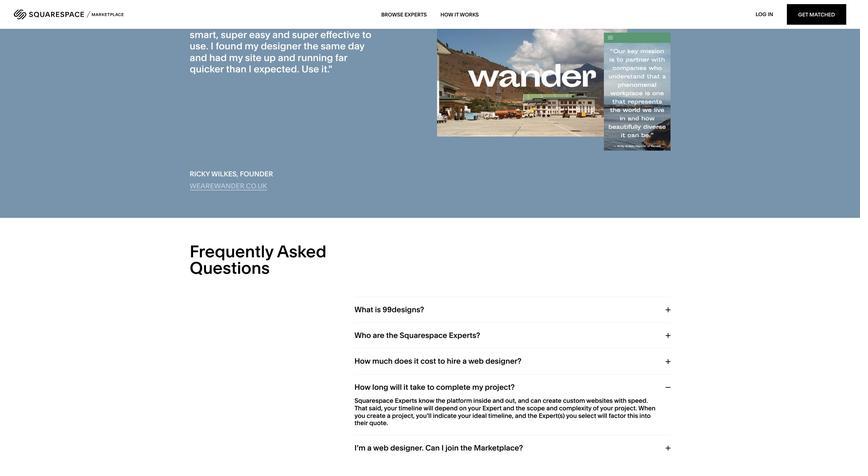 Task type: vqa. For each thing, say whether or not it's contained in the screenshot.
Are
yes



Task type: locate. For each thing, give the bounding box(es) containing it.
to inside "squarespace marketplace was super smart, super easy and super effective to use. i found my designer the same day and had my site up and running far quicker than i expected. use it."
[[362, 29, 372, 40]]

timeline,
[[488, 412, 514, 420]]

experts right browse
[[405, 11, 427, 18]]

a left project,
[[387, 412, 391, 420]]

marketplace?
[[474, 444, 523, 453]]

it left take
[[404, 383, 408, 392]]

you down custom
[[566, 412, 577, 420]]

0 horizontal spatial super
[[221, 29, 247, 40]]

day
[[348, 40, 365, 52]]

and left had
[[190, 52, 207, 63]]

0 vertical spatial it
[[414, 357, 419, 366]]

i right the "than"
[[249, 63, 252, 75]]

of
[[593, 405, 599, 413]]

2 vertical spatial i
[[442, 444, 444, 453]]

squarespace
[[400, 331, 447, 340], [355, 397, 394, 405]]

your right on
[[468, 405, 481, 413]]

a right hire at the right
[[463, 357, 467, 366]]

project?
[[485, 383, 515, 392]]

2 vertical spatial how
[[355, 383, 371, 392]]

said,
[[369, 405, 383, 413]]

how left much
[[355, 357, 371, 366]]

2 you from the left
[[566, 412, 577, 420]]

and left the "scope"
[[515, 412, 526, 420]]

easy
[[249, 29, 270, 40]]

create left project,
[[367, 412, 386, 420]]

0 horizontal spatial create
[[367, 412, 386, 420]]

how inside how long will it take to complete my project? button
[[355, 383, 371, 392]]

1 horizontal spatial i
[[249, 63, 252, 75]]

who are the squarespace experts? button
[[355, 331, 671, 341]]

will left depend
[[424, 405, 433, 413]]

browse experts
[[381, 11, 427, 18]]

will right long
[[390, 383, 402, 392]]

you left said,
[[355, 412, 365, 420]]

2 horizontal spatial a
[[463, 357, 467, 366]]

0 vertical spatial i
[[211, 40, 214, 52]]

quicker
[[190, 63, 224, 75]]

and
[[272, 29, 290, 40], [190, 52, 207, 63], [278, 52, 296, 63], [493, 397, 504, 405], [518, 397, 529, 405], [503, 405, 515, 413], [547, 405, 558, 413], [515, 412, 526, 420]]

designer
[[261, 40, 301, 52]]

browse experts link
[[381, 4, 427, 25]]

browse
[[381, 11, 404, 18]]

1 vertical spatial squarespace
[[355, 397, 394, 405]]

custom
[[563, 397, 585, 405]]

expert
[[483, 405, 502, 413]]

how for how long will it take to complete my project?
[[355, 383, 371, 392]]

the
[[304, 40, 319, 52], [386, 331, 398, 340], [436, 397, 446, 405], [516, 405, 526, 413], [528, 412, 538, 420], [461, 444, 472, 453]]

super left easy
[[221, 29, 247, 40]]

my up inside
[[473, 383, 483, 392]]

i inside button
[[442, 444, 444, 453]]

how much does it cost to hire a web designer?
[[355, 357, 522, 366]]

expected.
[[254, 63, 299, 75]]

ricky wilkes, founder
[[190, 170, 273, 178]]

1 vertical spatial it
[[404, 383, 408, 392]]

0 horizontal spatial web
[[373, 444, 389, 453]]

to right effective
[[362, 29, 372, 40]]

will
[[390, 383, 402, 392], [424, 405, 433, 413], [598, 412, 608, 420]]

web
[[469, 357, 484, 366], [373, 444, 389, 453]]

create up expert(s)
[[543, 397, 562, 405]]

a right i'm
[[367, 444, 372, 453]]

the right are
[[386, 331, 398, 340]]

0 horizontal spatial i
[[211, 40, 214, 52]]

web right hire at the right
[[469, 357, 484, 366]]

i
[[211, 40, 214, 52], [249, 63, 252, 75], [442, 444, 444, 453]]

0 vertical spatial a
[[463, 357, 467, 366]]

join
[[446, 444, 459, 453]]

2 horizontal spatial will
[[598, 412, 608, 420]]

1 vertical spatial to
[[438, 357, 445, 366]]

how left long
[[355, 383, 371, 392]]

how for how it works
[[441, 11, 454, 18]]

founder
[[240, 170, 273, 178]]

in
[[768, 11, 774, 17]]

2 horizontal spatial to
[[438, 357, 445, 366]]

was
[[316, 17, 334, 29]]

you
[[355, 412, 365, 420], [566, 412, 577, 420]]

it for will
[[404, 383, 408, 392]]

how inside how it works link
[[441, 11, 454, 18]]

1 vertical spatial create
[[367, 412, 386, 420]]

speed.
[[628, 397, 648, 405]]

1 vertical spatial a
[[387, 412, 391, 420]]

squarespace inside squarespace experts know the platform inside and out, and can create custom websites with speed. that said, your timeline will depend on your expert and the scope and complexity of your project. when you create a project, you'll indicate your ideal timeline, and the expert(s) you select will factor this into their quote.
[[355, 397, 394, 405]]

does
[[395, 357, 413, 366]]

i left join
[[442, 444, 444, 453]]

your right of
[[600, 405, 613, 413]]

and left out, on the bottom right
[[493, 397, 504, 405]]

take
[[410, 383, 426, 392]]

1 horizontal spatial squarespace
[[400, 331, 447, 340]]

super up running
[[292, 29, 318, 40]]

squarespace inside who are the squarespace experts? button
[[400, 331, 447, 340]]

the right join
[[461, 444, 472, 453]]

0 vertical spatial how
[[441, 11, 454, 18]]

how long will it take to complete my project?
[[355, 383, 515, 392]]

1 horizontal spatial create
[[543, 397, 562, 405]]

quote.
[[370, 419, 388, 427]]

to for will
[[427, 383, 435, 392]]

use.
[[190, 40, 209, 52]]

1 horizontal spatial a
[[387, 412, 391, 420]]

0 horizontal spatial it
[[404, 383, 408, 392]]

squarespace down long
[[355, 397, 394, 405]]

i right use.
[[211, 40, 214, 52]]

to left hire at the right
[[438, 357, 445, 366]]

inside
[[474, 397, 491, 405]]

2 vertical spatial a
[[367, 444, 372, 453]]

how
[[441, 11, 454, 18], [355, 357, 371, 366], [355, 383, 371, 392]]

0 vertical spatial experts
[[405, 11, 427, 18]]

their
[[355, 419, 368, 427]]

0 horizontal spatial to
[[362, 29, 372, 40]]

scope
[[527, 405, 545, 413]]

1 horizontal spatial you
[[566, 412, 577, 420]]

squarespace marketplace image
[[14, 9, 124, 20]]

will left factor on the right bottom of page
[[598, 412, 608, 420]]

and right up
[[278, 52, 296, 63]]

wilkes,
[[211, 170, 238, 178]]

the right know
[[436, 397, 446, 405]]

my
[[245, 40, 259, 52], [229, 52, 243, 63], [473, 383, 483, 392]]

what
[[355, 305, 373, 314]]

hire
[[447, 357, 461, 366]]

super up the "day"
[[336, 17, 362, 29]]

0 vertical spatial web
[[469, 357, 484, 366]]

get
[[799, 11, 809, 18]]

1 vertical spatial web
[[373, 444, 389, 453]]

and right the "scope"
[[547, 405, 558, 413]]

1 horizontal spatial web
[[469, 357, 484, 366]]

0 vertical spatial squarespace
[[400, 331, 447, 340]]

designer?
[[486, 357, 522, 366]]

1 horizontal spatial it
[[414, 357, 419, 366]]

wearewander.co.uk link
[[190, 182, 267, 190]]

select
[[579, 412, 597, 420]]

my inside button
[[473, 383, 483, 392]]

who are the squarespace experts?
[[355, 331, 480, 340]]

long
[[372, 383, 388, 392]]

0 vertical spatial to
[[362, 29, 372, 40]]

to right take
[[427, 383, 435, 392]]

experts inside squarespace experts know the platform inside and out, and can create custom websites with speed. that said, your timeline will depend on your expert and the scope and complexity of your project. when you create a project, you'll indicate your ideal timeline, and the expert(s) you select will factor this into their quote.
[[395, 397, 417, 405]]

2 horizontal spatial i
[[442, 444, 444, 453]]

log in link
[[756, 11, 774, 17]]

get matched link
[[787, 4, 847, 25]]

the left same
[[304, 40, 319, 52]]

1 vertical spatial how
[[355, 357, 371, 366]]

my left site
[[229, 52, 243, 63]]

factor
[[609, 412, 626, 420]]

how inside the 'how much does it cost to hire a web designer?' button
[[355, 357, 371, 366]]

that
[[355, 405, 368, 413]]

2 vertical spatial to
[[427, 383, 435, 392]]

complexity
[[559, 405, 592, 413]]

asked
[[277, 241, 327, 262]]

0 horizontal spatial will
[[390, 383, 402, 392]]

1 horizontal spatial super
[[292, 29, 318, 40]]

and right expert
[[503, 405, 515, 413]]

to
[[362, 29, 372, 40], [438, 357, 445, 366], [427, 383, 435, 392]]

how left it
[[441, 11, 454, 18]]

the down can
[[528, 412, 538, 420]]

0 horizontal spatial squarespace
[[355, 397, 394, 405]]

my left up
[[245, 40, 259, 52]]

get matched
[[799, 11, 835, 18]]

1 vertical spatial experts
[[395, 397, 417, 405]]

99designs?
[[383, 305, 424, 314]]

it left cost
[[414, 357, 419, 366]]

web right i'm
[[373, 444, 389, 453]]

when
[[639, 405, 656, 413]]

experts inside browse experts link
[[405, 11, 427, 18]]

it
[[414, 357, 419, 366], [404, 383, 408, 392]]

experts up project,
[[395, 397, 417, 405]]

0 horizontal spatial you
[[355, 412, 365, 420]]

your right said,
[[384, 405, 397, 413]]

2 horizontal spatial my
[[473, 383, 483, 392]]

1 horizontal spatial to
[[427, 383, 435, 392]]

1 horizontal spatial will
[[424, 405, 433, 413]]

super
[[336, 17, 362, 29], [221, 29, 247, 40], [292, 29, 318, 40]]

web inside i'm a web designer. can i join the marketplace? button
[[373, 444, 389, 453]]

squarespace up cost
[[400, 331, 447, 340]]

expert(s)
[[539, 412, 565, 420]]



Task type: describe. For each thing, give the bounding box(es) containing it.
0 horizontal spatial my
[[229, 52, 243, 63]]

1 you from the left
[[355, 412, 365, 420]]

platform
[[447, 397, 472, 405]]

experts?
[[449, 331, 480, 340]]

how for how much does it cost to hire a web designer?
[[355, 357, 371, 366]]

far
[[335, 52, 348, 63]]

are
[[373, 331, 385, 340]]

how long will it take to complete my project? button
[[355, 383, 671, 392]]

with
[[614, 397, 627, 405]]

found
[[216, 40, 243, 52]]

"squarespace marketplace was super smart, super easy and super effective to use. i found my designer the same day and had my site up and running far quicker than i expected. use it."
[[190, 17, 372, 75]]

what is 99designs?
[[355, 305, 424, 314]]

will inside button
[[390, 383, 402, 392]]

how much does it cost to hire a web designer? button
[[355, 357, 671, 366]]

experts for browse
[[405, 11, 427, 18]]

i'm a web designer. can i join the marketplace? button
[[355, 444, 671, 453]]

marketplace
[[256, 17, 314, 29]]

smart,
[[190, 29, 219, 40]]

up
[[264, 52, 276, 63]]

cost
[[421, 357, 436, 366]]

how it works
[[441, 11, 479, 18]]

how it works link
[[441, 4, 479, 25]]

frequently asked questions
[[190, 241, 327, 278]]

the inside "squarespace marketplace was super smart, super easy and super effective to use. i found my designer the same day and had my site up and running far quicker than i expected. use it."
[[304, 40, 319, 52]]

i'm
[[355, 444, 366, 453]]

log
[[756, 11, 767, 17]]

can
[[426, 444, 440, 453]]

depend
[[435, 405, 458, 413]]

frequently
[[190, 241, 274, 262]]

websites
[[587, 397, 613, 405]]

this
[[628, 412, 638, 420]]

project.
[[615, 405, 637, 413]]

to for does
[[438, 357, 445, 366]]

on
[[459, 405, 467, 413]]

wearewander.co.uk
[[190, 182, 267, 190]]

same
[[321, 40, 346, 52]]

project,
[[392, 412, 415, 420]]

effective
[[320, 29, 360, 40]]

the left the "scope"
[[516, 405, 526, 413]]

a inside squarespace experts know the platform inside and out, and can create custom websites with speed. that said, your timeline will depend on your expert and the scope and complexity of your project. when you create a project, you'll indicate your ideal timeline, and the expert(s) you select will factor this into their quote.
[[387, 412, 391, 420]]

out,
[[505, 397, 517, 405]]

log in
[[756, 11, 774, 17]]

web inside the 'how much does it cost to hire a web designer?' button
[[469, 357, 484, 366]]

use
[[302, 63, 319, 75]]

know
[[419, 397, 435, 405]]

1 vertical spatial i
[[249, 63, 252, 75]]

it."
[[322, 63, 333, 75]]

0 vertical spatial create
[[543, 397, 562, 405]]

running
[[298, 52, 333, 63]]

into
[[640, 412, 651, 420]]

and right easy
[[272, 29, 290, 40]]

and left can
[[518, 397, 529, 405]]

the inside button
[[386, 331, 398, 340]]

it for does
[[414, 357, 419, 366]]

designer.
[[390, 444, 424, 453]]

site
[[245, 52, 262, 63]]

0 horizontal spatial a
[[367, 444, 372, 453]]

can
[[531, 397, 542, 405]]

"squarespace
[[190, 17, 254, 29]]

indicate
[[433, 412, 457, 420]]

complete
[[436, 383, 471, 392]]

you'll
[[416, 412, 432, 420]]

the inside button
[[461, 444, 472, 453]]

your left ideal
[[458, 412, 471, 420]]

it
[[455, 11, 459, 18]]

much
[[372, 357, 393, 366]]

ideal
[[473, 412, 487, 420]]

who
[[355, 331, 371, 340]]

is
[[375, 305, 381, 314]]

squarespace experts know the platform inside and out, and can create custom websites with speed. that said, your timeline will depend on your expert and the scope and complexity of your project. when you create a project, you'll indicate your ideal timeline, and the expert(s) you select will factor this into their quote.
[[355, 397, 656, 427]]

1 horizontal spatial my
[[245, 40, 259, 52]]

i'm a web designer. can i join the marketplace?
[[355, 444, 523, 453]]

experts for squarespace
[[395, 397, 417, 405]]

what is 99designs? button
[[355, 305, 671, 315]]

works
[[460, 11, 479, 18]]

matched
[[810, 11, 835, 18]]

than
[[226, 63, 247, 75]]

had
[[209, 52, 227, 63]]

questions
[[190, 258, 270, 278]]

2 horizontal spatial super
[[336, 17, 362, 29]]



